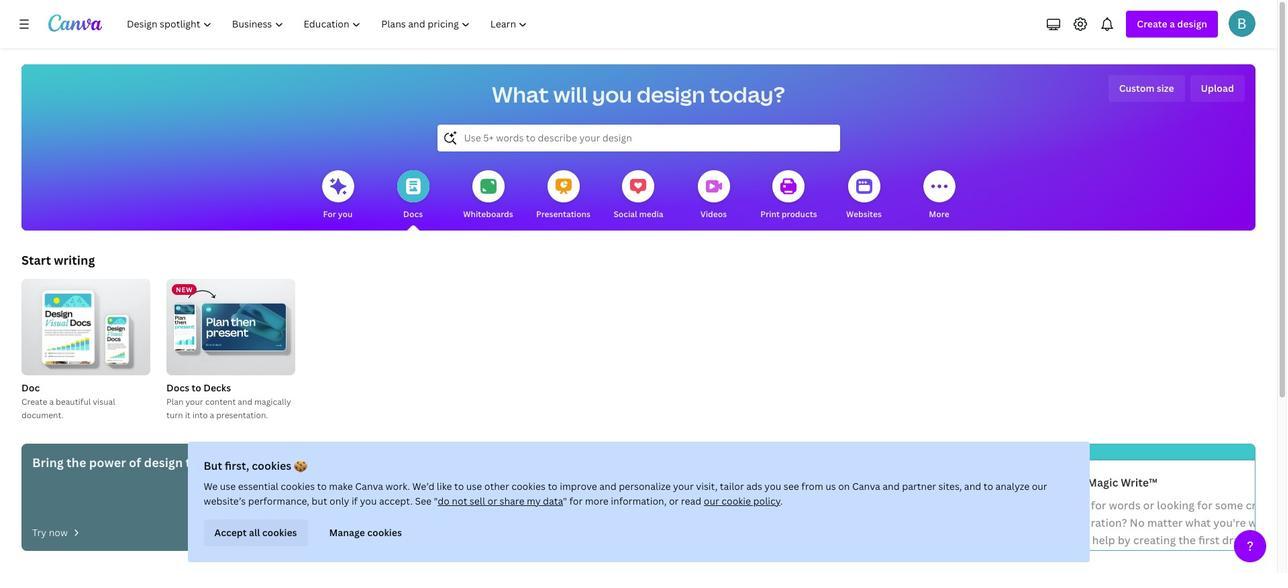 Task type: describe. For each thing, give the bounding box(es) containing it.
help
[[1092, 533, 1115, 548]]

write,
[[1099, 551, 1130, 566]]

magic write™
[[1087, 476, 1158, 491]]

do not sell or share my data " for more information, or read our cookie policy .
[[438, 495, 783, 508]]

docs for docs to decks plan your content and magically turn it into a presentation.
[[166, 382, 189, 395]]

1 horizontal spatial docs
[[231, 455, 260, 471]]

you right if
[[360, 495, 377, 508]]

to up the data
[[548, 480, 557, 493]]

you're
[[1213, 516, 1246, 531]]

1 use from the left
[[220, 480, 236, 493]]

improve
[[560, 480, 597, 493]]

to up but
[[317, 480, 327, 493]]

docs button
[[397, 161, 429, 231]]

custom size button
[[1108, 75, 1185, 102]]

" inside we use essential cookies to make canva work. we'd like to use other cookies to improve and personalize your visit, tailor ads you see from us on canva and partner sites, and to analyze our website's performance, but only if you accept. see "
[[434, 495, 438, 508]]

you right will on the left of the page
[[592, 80, 632, 109]]

like
[[437, 480, 452, 493]]

websites
[[846, 209, 882, 220]]

for you
[[323, 209, 353, 220]]

2 vertical spatial design
[[144, 455, 183, 471]]

what
[[492, 80, 549, 109]]

inspiration?
[[1066, 516, 1127, 531]]

accept.
[[379, 495, 413, 508]]

magic inside lost for words or looking for some creative inspiration? no matter what you're writing, we'll help by creating the first draft. with magic write, we're eliminating writer's b
[[1066, 551, 1097, 566]]

lost for words or looking for some creative inspiration? no matter what you're writing, we'll help by creating the first draft. with magic write, we're eliminating writer's b
[[1066, 499, 1287, 574]]

1 horizontal spatial for
[[1091, 499, 1106, 513]]

new
[[176, 285, 193, 295]]

accept
[[214, 527, 247, 540]]

we use essential cookies to make canva work. we'd like to use other cookies to improve and personalize your visit, tailor ads you see from us on canva and partner sites, and to analyze our website's performance, but only if you accept. see "
[[204, 480, 1047, 508]]

words
[[1109, 499, 1141, 513]]

doc group
[[21, 274, 150, 423]]

visual
[[93, 397, 115, 408]]

looking
[[1157, 499, 1195, 513]]

but
[[204, 459, 222, 474]]

more button
[[923, 161, 955, 231]]

more
[[929, 209, 949, 220]]

2 canva from the left
[[852, 480, 880, 493]]

today?
[[710, 80, 785, 109]]

but
[[312, 495, 327, 508]]

and right 'sites,'
[[964, 480, 981, 493]]

create a design
[[1137, 17, 1207, 30]]

beautiful
[[56, 397, 91, 408]]

we'd
[[412, 480, 434, 493]]

writing,
[[1249, 516, 1287, 531]]

custom
[[1119, 82, 1155, 95]]

if
[[352, 495, 358, 508]]

work.
[[386, 480, 410, 493]]

0 vertical spatial the
[[66, 455, 86, 471]]

you up policy
[[765, 480, 781, 493]]

partner
[[902, 480, 936, 493]]

start for start your first draft fast with magic write
[[866, 456, 896, 472]]

website's
[[204, 495, 246, 508]]

power
[[89, 455, 126, 471]]

only
[[330, 495, 349, 508]]

what will you design today?
[[492, 80, 785, 109]]

personalize
[[619, 480, 671, 493]]

do not sell or share my data link
[[438, 495, 563, 508]]

1 vertical spatial design
[[637, 80, 705, 109]]

with
[[1254, 533, 1278, 548]]

doc
[[21, 382, 40, 395]]

1 canva from the left
[[355, 480, 383, 493]]

try
[[32, 527, 46, 540]]

for
[[323, 209, 336, 220]]

manage cookies button
[[318, 520, 413, 547]]

share
[[500, 495, 524, 508]]

create a design button
[[1126, 11, 1218, 38]]

now
[[49, 527, 68, 540]]

print products
[[761, 209, 817, 220]]

first inside "start your first draft fast with magic write"
[[929, 456, 953, 472]]

bring
[[32, 455, 64, 471]]

write
[[933, 472, 965, 488]]

and inside docs to decks plan your content and magically turn it into a presentation.
[[238, 397, 252, 408]]

your up we
[[201, 455, 228, 471]]

you inside button
[[338, 209, 353, 220]]

2 use from the left
[[466, 480, 482, 493]]

draft.
[[1222, 533, 1251, 548]]

videos button
[[698, 161, 730, 231]]

whiteboards button
[[463, 161, 513, 231]]

a inside docs to decks plan your content and magically turn it into a presentation.
[[210, 410, 214, 421]]

magic up words
[[1087, 476, 1118, 491]]

draft
[[955, 456, 985, 472]]

cookie
[[722, 495, 751, 508]]

our inside we use essential cookies to make canva work. we'd like to use other cookies to improve and personalize your visit, tailor ads you see from us on canva and partner sites, and to analyze our website's performance, but only if you accept. see "
[[1032, 480, 1047, 493]]

Search search field
[[464, 125, 813, 151]]

turn
[[166, 410, 183, 421]]

content
[[205, 397, 236, 408]]

will
[[553, 80, 588, 109]]

docs for docs
[[403, 209, 423, 220]]

what
[[1185, 516, 1211, 531]]

some
[[1215, 499, 1243, 513]]

presentation.
[[216, 410, 268, 421]]

no
[[1130, 516, 1145, 531]]

doc create a beautiful visual document.
[[21, 382, 115, 421]]

read
[[681, 495, 701, 508]]

cookies inside button
[[367, 527, 402, 540]]

fast
[[988, 456, 1010, 472]]



Task type: locate. For each thing, give the bounding box(es) containing it.
0 vertical spatial create
[[1137, 17, 1167, 30]]

accept all cookies
[[214, 527, 297, 540]]

" down improve
[[563, 495, 567, 508]]

🍪
[[294, 459, 307, 474]]

1 horizontal spatial the
[[1178, 533, 1196, 548]]

a inside dropdown button
[[1170, 17, 1175, 30]]

and up presentation.
[[238, 397, 252, 408]]

0 horizontal spatial a
[[49, 397, 54, 408]]

our down visit,
[[704, 495, 719, 508]]

create inside doc create a beautiful visual document.
[[21, 397, 47, 408]]

custom size
[[1119, 82, 1174, 95]]

1 vertical spatial our
[[704, 495, 719, 508]]

2 " from the left
[[563, 495, 567, 508]]

to right the like
[[454, 480, 464, 493]]

the right bring
[[66, 455, 86, 471]]

bring the power of design to your docs
[[32, 455, 260, 471]]

magic down we'll
[[1066, 551, 1097, 566]]

your up read in the right of the page
[[673, 480, 694, 493]]

first down what
[[1198, 533, 1220, 548]]

create inside dropdown button
[[1137, 17, 1167, 30]]

to left analyze
[[984, 480, 993, 493]]

into
[[192, 410, 208, 421]]

create
[[1137, 17, 1167, 30], [21, 397, 47, 408]]

1 horizontal spatial canva
[[852, 480, 880, 493]]

1 horizontal spatial design
[[637, 80, 705, 109]]

1 vertical spatial create
[[21, 397, 47, 408]]

upload
[[1201, 82, 1234, 95]]

a inside doc create a beautiful visual document.
[[49, 397, 54, 408]]

videos
[[700, 209, 727, 220]]

with
[[866, 472, 892, 488]]

performance,
[[248, 495, 309, 508]]

2 horizontal spatial for
[[1197, 499, 1212, 513]]

all
[[249, 527, 260, 540]]

you
[[592, 80, 632, 109], [338, 209, 353, 220], [765, 480, 781, 493], [360, 495, 377, 508]]

a up size
[[1170, 17, 1175, 30]]

but first, cookies 🍪
[[204, 459, 307, 474]]

presentations
[[536, 209, 591, 220]]

or for lost
[[1143, 499, 1154, 513]]

a right into
[[210, 410, 214, 421]]

design left brad klo image
[[1177, 17, 1207, 30]]

social media
[[614, 209, 663, 220]]

size
[[1157, 82, 1174, 95]]

presentations button
[[536, 161, 591, 231]]

analyze
[[996, 480, 1030, 493]]

or right the sell
[[488, 495, 497, 508]]

your inside docs to decks plan your content and magically turn it into a presentation.
[[185, 397, 203, 408]]

docs to decks group
[[166, 279, 295, 423]]

for you button
[[322, 161, 354, 231]]

1 horizontal spatial use
[[466, 480, 482, 493]]

1 horizontal spatial first
[[1198, 533, 1220, 548]]

0 horizontal spatial or
[[488, 495, 497, 508]]

1 horizontal spatial our
[[1032, 480, 1047, 493]]

top level navigation element
[[118, 11, 539, 38]]

to inside docs to decks plan your content and magically turn it into a presentation.
[[192, 382, 201, 395]]

0 vertical spatial our
[[1032, 480, 1047, 493]]

a up document.
[[49, 397, 54, 408]]

1 vertical spatial first
[[1198, 533, 1220, 548]]

magic right with
[[895, 472, 930, 488]]

None search field
[[437, 125, 840, 152]]

your inside "start your first draft fast with magic write"
[[899, 456, 926, 472]]

use up website's
[[220, 480, 236, 493]]

0 horizontal spatial first
[[929, 456, 953, 472]]

start inside "start your first draft fast with magic write"
[[866, 456, 896, 472]]

it
[[185, 410, 190, 421]]

1 vertical spatial a
[[49, 397, 54, 408]]

print products button
[[761, 161, 817, 231]]

see
[[415, 495, 432, 508]]

creating
[[1133, 533, 1176, 548]]

1 " from the left
[[434, 495, 438, 508]]

0 horizontal spatial "
[[434, 495, 438, 508]]

docs inside docs to decks plan your content and magically turn it into a presentation.
[[166, 382, 189, 395]]

0 vertical spatial first
[[929, 456, 953, 472]]

we're
[[1132, 551, 1160, 566]]

create down doc
[[21, 397, 47, 408]]

accept all cookies button
[[204, 520, 308, 547]]

first,
[[225, 459, 249, 474]]

canva up if
[[355, 480, 383, 493]]

ads
[[746, 480, 762, 493]]

writer's
[[1223, 551, 1263, 566]]

design up search search field
[[637, 80, 705, 109]]

" right 'see' on the bottom
[[434, 495, 438, 508]]

0 horizontal spatial for
[[569, 495, 583, 508]]

more
[[585, 495, 609, 508]]

the
[[66, 455, 86, 471], [1178, 533, 1196, 548]]

but first, cookies 🍪 dialog
[[188, 442, 1089, 563]]

canva
[[355, 480, 383, 493], [852, 480, 880, 493]]

cookies up my
[[511, 480, 546, 493]]

2 vertical spatial docs
[[231, 455, 260, 471]]

decks
[[204, 382, 231, 395]]

for down improve
[[569, 495, 583, 508]]

0 horizontal spatial design
[[144, 455, 183, 471]]

your inside we use essential cookies to make canva work. we'd like to use other cookies to improve and personalize your visit, tailor ads you see from us on canva and partner sites, and to analyze our website's performance, but only if you accept. see "
[[673, 480, 694, 493]]

group
[[21, 274, 150, 376]]

writing
[[54, 252, 95, 268]]

manage
[[329, 527, 365, 540]]

2 horizontal spatial a
[[1170, 17, 1175, 30]]

and up do not sell or share my data " for more information, or read our cookie policy .
[[599, 480, 617, 493]]

creative
[[1246, 499, 1287, 513]]

and left 'partner' at the bottom of page
[[883, 480, 900, 493]]

1 vertical spatial the
[[1178, 533, 1196, 548]]

1 vertical spatial docs
[[166, 382, 189, 395]]

lost
[[1066, 499, 1088, 513]]

the inside lost for words or looking for some creative inspiration? no matter what you're writing, we'll help by creating the first draft. with magic write, we're eliminating writer's b
[[1178, 533, 1196, 548]]

media
[[639, 209, 663, 220]]

0 vertical spatial a
[[1170, 17, 1175, 30]]

0 horizontal spatial start
[[21, 252, 51, 268]]

1 horizontal spatial or
[[669, 495, 679, 508]]

cookies
[[252, 459, 291, 474], [281, 480, 315, 493], [511, 480, 546, 493], [262, 527, 297, 540], [367, 527, 402, 540]]

first up 'sites,'
[[929, 456, 953, 472]]

or inside lost for words or looking for some creative inspiration? no matter what you're writing, we'll help by creating the first draft. with magic write, we're eliminating writer's b
[[1143, 499, 1154, 513]]

from
[[801, 480, 823, 493]]

for up what
[[1197, 499, 1212, 513]]

use up the sell
[[466, 480, 482, 493]]

or left read in the right of the page
[[669, 495, 679, 508]]

products
[[782, 209, 817, 220]]

cookies up essential
[[252, 459, 291, 474]]

or up no
[[1143, 499, 1154, 513]]

0 horizontal spatial create
[[21, 397, 47, 408]]

our
[[1032, 480, 1047, 493], [704, 495, 719, 508]]

for inside but first, cookies 🍪 dialog
[[569, 495, 583, 508]]

make
[[329, 480, 353, 493]]

use
[[220, 480, 236, 493], [466, 480, 482, 493]]

our right analyze
[[1032, 480, 1047, 493]]

1 horizontal spatial a
[[210, 410, 214, 421]]

you right for
[[338, 209, 353, 220]]

2 horizontal spatial or
[[1143, 499, 1154, 513]]

other
[[484, 480, 509, 493]]

plan
[[166, 397, 184, 408]]

1 horizontal spatial start
[[866, 456, 896, 472]]

1 vertical spatial start
[[866, 456, 896, 472]]

0 horizontal spatial the
[[66, 455, 86, 471]]

design inside "create a design" dropdown button
[[1177, 17, 1207, 30]]

eliminating
[[1163, 551, 1221, 566]]

2 vertical spatial a
[[210, 410, 214, 421]]

we'll
[[1066, 533, 1090, 548]]

write™
[[1121, 476, 1158, 491]]

websites button
[[846, 161, 882, 231]]

manage cookies
[[329, 527, 402, 540]]

magic inside "start your first draft fast with magic write"
[[895, 472, 930, 488]]

docs
[[403, 209, 423, 220], [166, 382, 189, 395], [231, 455, 260, 471]]

and
[[238, 397, 252, 408], [599, 480, 617, 493], [883, 480, 900, 493], [964, 480, 981, 493]]

0 horizontal spatial our
[[704, 495, 719, 508]]

our cookie policy link
[[704, 495, 780, 508]]

brad klo image
[[1229, 10, 1256, 37]]

cookies down 🍪
[[281, 480, 315, 493]]

0 vertical spatial docs
[[403, 209, 423, 220]]

"
[[434, 495, 438, 508], [563, 495, 567, 508]]

first inside lost for words or looking for some creative inspiration? no matter what you're writing, we'll help by creating the first draft. with magic write, we're eliminating writer's b
[[1198, 533, 1220, 548]]

design
[[1177, 17, 1207, 30], [637, 80, 705, 109], [144, 455, 183, 471]]

canva right on
[[852, 480, 880, 493]]

2 horizontal spatial docs
[[403, 209, 423, 220]]

tailor
[[720, 480, 744, 493]]

start for start writing
[[21, 252, 51, 268]]

docs inside docs button
[[403, 209, 423, 220]]

magically
[[254, 397, 291, 408]]

0 vertical spatial design
[[1177, 17, 1207, 30]]

0 horizontal spatial canva
[[355, 480, 383, 493]]

create up custom size
[[1137, 17, 1167, 30]]

policy
[[753, 495, 780, 508]]

magic
[[895, 472, 930, 488], [1087, 476, 1118, 491], [1066, 551, 1097, 566]]

us
[[826, 480, 836, 493]]

design right of
[[144, 455, 183, 471]]

0 horizontal spatial use
[[220, 480, 236, 493]]

cookies right all on the bottom
[[262, 527, 297, 540]]

0 vertical spatial start
[[21, 252, 51, 268]]

visit,
[[696, 480, 718, 493]]

your up into
[[185, 397, 203, 408]]

your
[[185, 397, 203, 408], [201, 455, 228, 471], [899, 456, 926, 472], [673, 480, 694, 493]]

of
[[129, 455, 141, 471]]

sites,
[[938, 480, 962, 493]]

see
[[784, 480, 799, 493]]

2 horizontal spatial design
[[1177, 17, 1207, 30]]

your up 'partner' at the bottom of page
[[899, 456, 926, 472]]

.
[[780, 495, 783, 508]]

0 horizontal spatial docs
[[166, 382, 189, 395]]

1 horizontal spatial "
[[563, 495, 567, 508]]

to left decks
[[192, 382, 201, 395]]

my
[[527, 495, 541, 508]]

to left "but"
[[186, 455, 198, 471]]

start your first draft fast with magic write
[[866, 456, 1010, 488]]

start
[[21, 252, 51, 268], [866, 456, 896, 472]]

or for do
[[488, 495, 497, 508]]

the up the eliminating on the right of the page
[[1178, 533, 1196, 548]]

first
[[929, 456, 953, 472], [1198, 533, 1220, 548]]

start writing
[[21, 252, 95, 268]]

social media button
[[614, 161, 663, 231]]

cookies inside button
[[262, 527, 297, 540]]

1 horizontal spatial create
[[1137, 17, 1167, 30]]

for up "inspiration?" at right
[[1091, 499, 1106, 513]]

cookies down accept.
[[367, 527, 402, 540]]

by
[[1118, 533, 1131, 548]]



Task type: vqa. For each thing, say whether or not it's contained in the screenshot.
menu
no



